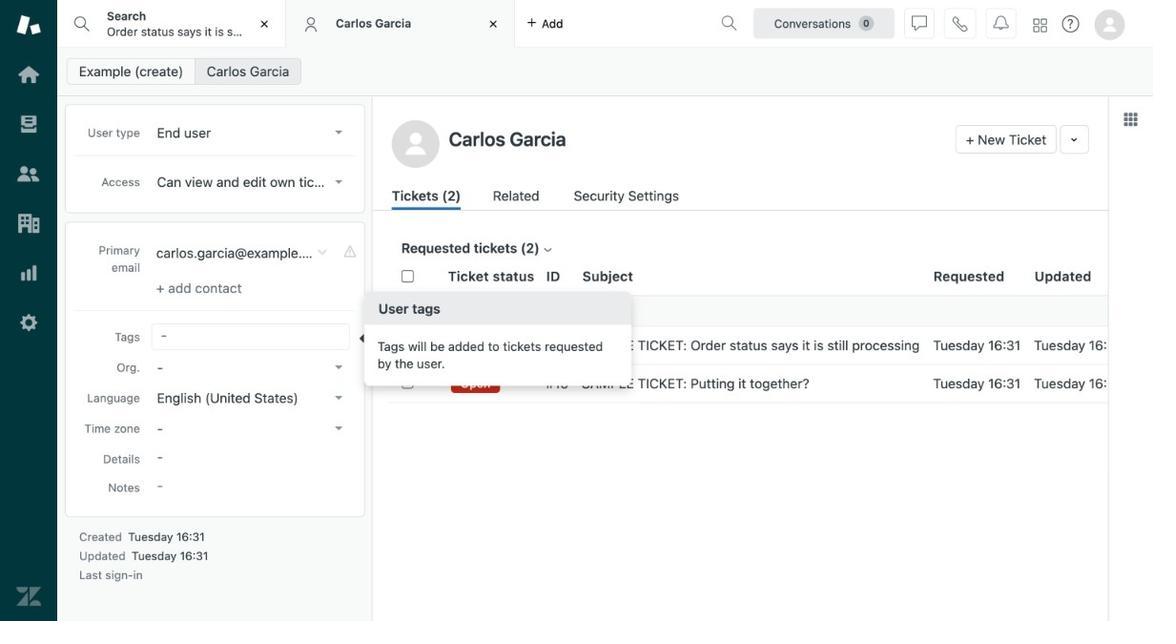 Task type: describe. For each thing, give the bounding box(es) containing it.
1 tab from the left
[[57, 0, 308, 48]]

zendesk products image
[[1034, 19, 1047, 32]]

admin image
[[16, 310, 41, 335]]

arrow down image
[[335, 365, 342, 369]]

organizations image
[[16, 211, 41, 236]]

get started image
[[16, 62, 41, 87]]

zendesk support image
[[16, 12, 41, 37]]

main element
[[0, 0, 57, 621]]

apps image
[[1123, 112, 1139, 127]]

4 arrow down image from the top
[[335, 426, 342, 430]]

customers image
[[16, 161, 41, 186]]

3 arrow down image from the top
[[335, 396, 342, 400]]

secondary element
[[57, 52, 1153, 90]]

2 close image from the left
[[484, 14, 503, 33]]

- field
[[153, 324, 350, 345]]

reporting image
[[16, 260, 41, 285]]

2 tab from the left
[[286, 0, 515, 48]]



Task type: locate. For each thing, give the bounding box(es) containing it.
1 arrow down image from the top
[[335, 131, 342, 134]]

tab
[[57, 0, 308, 48], [286, 0, 515, 48]]

tabs tab list
[[57, 0, 714, 48]]

arrow down image
[[335, 131, 342, 134], [335, 180, 342, 184], [335, 396, 342, 400], [335, 426, 342, 430]]

notifications image
[[994, 16, 1009, 31]]

get help image
[[1062, 15, 1080, 32]]

None checkbox
[[401, 377, 414, 390]]

None text field
[[443, 125, 948, 153]]

button displays agent's chat status as invisible. image
[[912, 16, 927, 31]]

1 close image from the left
[[255, 14, 274, 33]]

Select All Tickets checkbox
[[401, 270, 414, 283]]

close image
[[255, 14, 274, 33], [484, 14, 503, 33]]

grid
[[373, 258, 1153, 621]]

views image
[[16, 112, 41, 136]]

None checkbox
[[401, 339, 414, 352]]

1 horizontal spatial close image
[[484, 14, 503, 33]]

2 arrow down image from the top
[[335, 180, 342, 184]]

zendesk image
[[16, 584, 41, 609]]

0 horizontal spatial close image
[[255, 14, 274, 33]]



Task type: vqa. For each thing, say whether or not it's contained in the screenshot.
Organizations Image
yes



